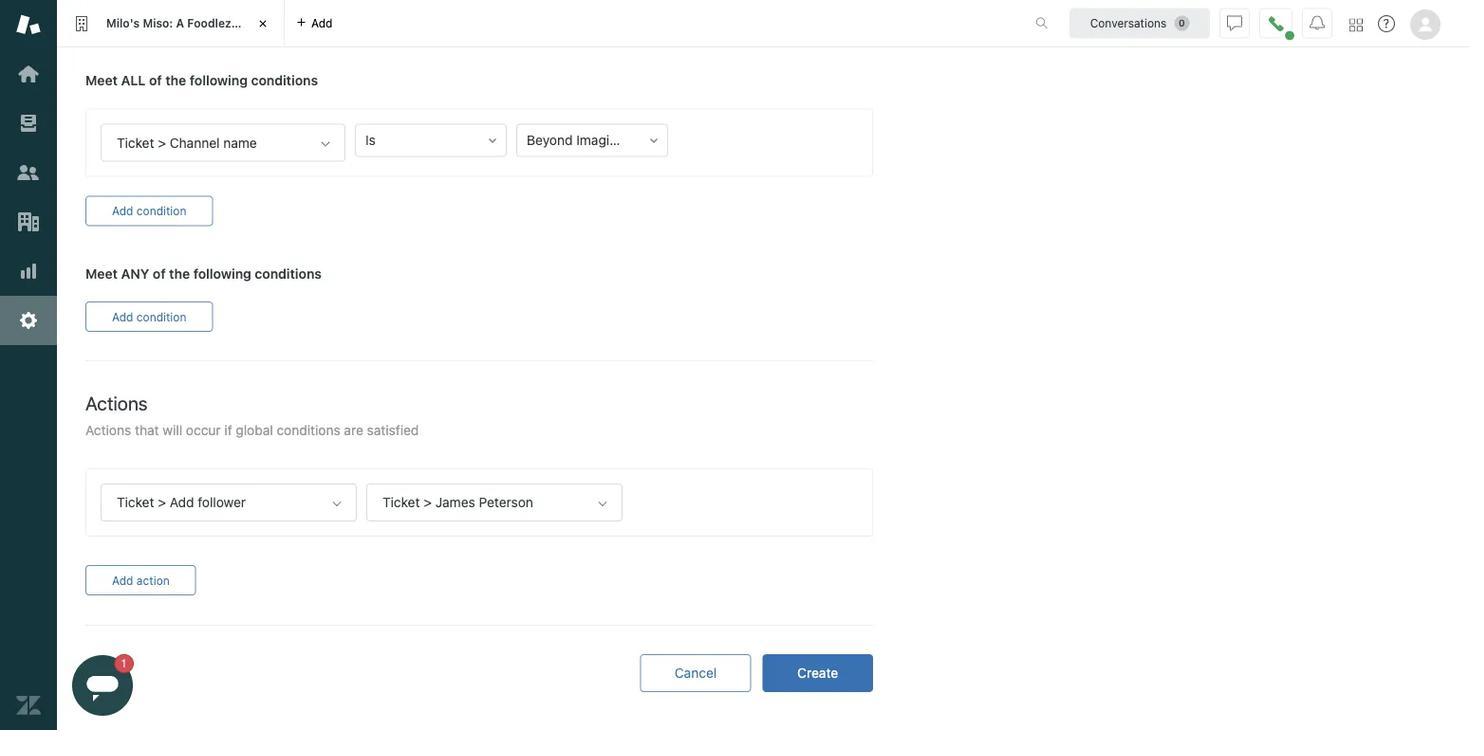 Task type: locate. For each thing, give the bounding box(es) containing it.
zendesk products image
[[1350, 19, 1363, 32]]

tabs tab list
[[57, 0, 1016, 47]]

foodlez
[[187, 16, 231, 30]]

customers image
[[16, 160, 41, 185]]

organizations image
[[16, 210, 41, 234]]

add
[[311, 17, 333, 30]]

button displays agent's chat status as invisible. image
[[1227, 16, 1243, 31]]

notifications image
[[1310, 16, 1325, 31]]

a
[[176, 16, 184, 30]]

milo's miso: a foodlez subsidiary
[[106, 16, 294, 30]]

admin image
[[16, 309, 41, 333]]



Task type: vqa. For each thing, say whether or not it's contained in the screenshot.
main element
yes



Task type: describe. For each thing, give the bounding box(es) containing it.
zendesk support image
[[16, 12, 41, 37]]

views image
[[16, 111, 41, 136]]

milo's miso: a foodlez subsidiary tab
[[57, 0, 294, 47]]

get started image
[[16, 62, 41, 86]]

milo's
[[106, 16, 140, 30]]

main element
[[0, 0, 57, 731]]

close image
[[253, 14, 272, 33]]

miso:
[[143, 16, 173, 30]]

conversations button
[[1070, 8, 1210, 38]]

reporting image
[[16, 259, 41, 284]]

add button
[[285, 0, 344, 47]]

conversations
[[1090, 17, 1167, 30]]

subsidiary
[[234, 16, 294, 30]]

get help image
[[1378, 15, 1396, 32]]

zendesk image
[[16, 694, 41, 719]]



